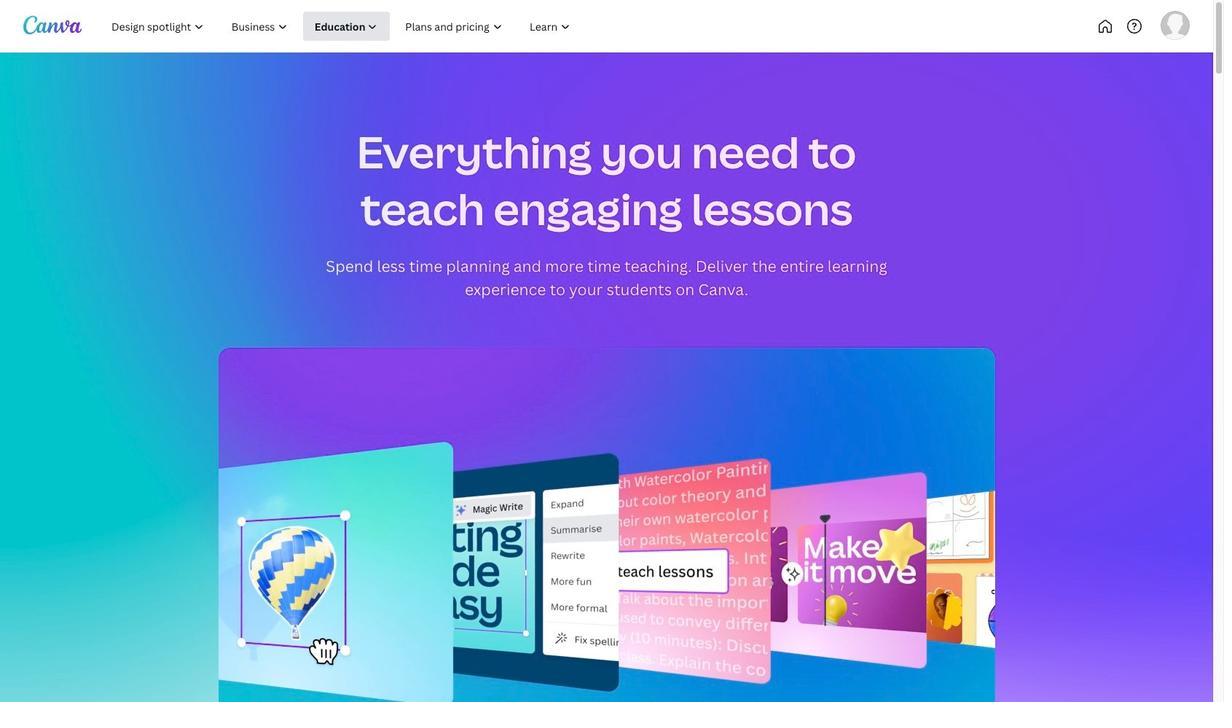 Task type: vqa. For each thing, say whether or not it's contained in the screenshot.
+
no



Task type: locate. For each thing, give the bounding box(es) containing it.
top level navigation element
[[99, 12, 633, 41]]



